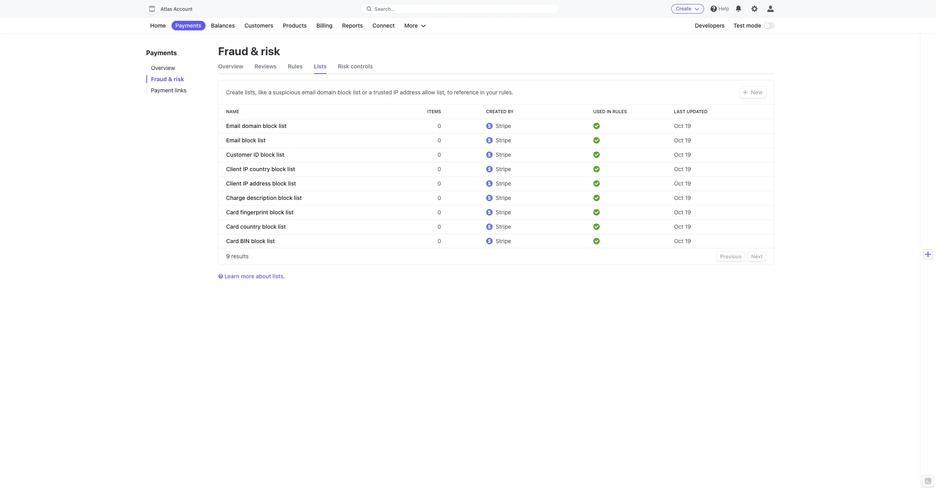 Task type: locate. For each thing, give the bounding box(es) containing it.
fraud
[[218, 44, 248, 58], [151, 76, 167, 82]]

email for email block list
[[226, 137, 240, 144]]

oct 19
[[674, 122, 691, 129], [674, 137, 691, 144], [674, 151, 691, 158], [674, 166, 691, 172], [674, 180, 691, 187], [674, 194, 691, 201], [674, 209, 691, 216], [674, 223, 691, 230], [674, 238, 691, 244]]

create inside "button"
[[676, 6, 691, 12]]

1 stripe from the top
[[496, 122, 511, 129]]

0 vertical spatial rules
[[288, 63, 303, 70]]

address down client ip country block list
[[250, 180, 271, 187]]

tab list
[[218, 59, 774, 74]]

email for email domain block list
[[226, 122, 240, 129]]

stripe link for email block list
[[483, 133, 551, 148]]

1 19 from the top
[[685, 122, 691, 129]]

home link
[[146, 21, 170, 30]]

5 stripe link from the top
[[483, 176, 551, 191]]

4 oct 19 from the top
[[674, 166, 691, 172]]

1 oct from the top
[[674, 122, 683, 129]]

0 vertical spatial fraud
[[218, 44, 248, 58]]

6 stripe link from the top
[[483, 191, 551, 205]]

ip up "charge" in the top of the page
[[243, 180, 248, 187]]

7 19 from the top
[[685, 209, 691, 216]]

block right the bin
[[251, 238, 266, 244]]

client ip country block list
[[226, 166, 295, 172]]

create left lists,
[[226, 89, 243, 96]]

card for card fingerprint block list
[[226, 209, 239, 216]]

0 horizontal spatial address
[[250, 180, 271, 187]]

client inside client ip country block list link
[[226, 166, 242, 172]]

0 link
[[404, 119, 444, 133], [404, 133, 444, 148], [404, 148, 444, 162], [404, 162, 444, 176], [404, 176, 444, 191], [404, 191, 444, 205], [404, 205, 444, 220], [404, 220, 444, 234], [404, 234, 444, 248]]

0 link for card country block list
[[404, 220, 444, 234]]

7 oct 19 from the top
[[674, 209, 691, 216]]

created
[[486, 109, 507, 114]]

19 for email domain block list
[[685, 122, 691, 129]]

4 19 from the top
[[685, 166, 691, 172]]

block right description
[[278, 194, 292, 201]]

domain
[[317, 89, 336, 96], [242, 122, 261, 129]]

fraud down balances link on the left top of page
[[218, 44, 248, 58]]

stripe for email domain block list
[[496, 122, 511, 129]]

block left or
[[337, 89, 352, 96]]

list down card fingerprint block list
[[278, 223, 286, 230]]

5 oct 19 from the top
[[674, 180, 691, 187]]

oct 19 link for client ip address block list
[[671, 176, 751, 191]]

oct 19 for client ip country block list
[[674, 166, 691, 172]]

ip for client ip country block list
[[243, 166, 248, 172]]

in
[[480, 89, 485, 96]]

overview link left reviews link at the left top of the page
[[218, 59, 243, 74]]

stripe link for charge description block list
[[483, 191, 551, 205]]

0 vertical spatial payments
[[175, 22, 201, 29]]

atlas
[[161, 6, 172, 12]]

list
[[353, 89, 361, 96], [279, 122, 287, 129], [258, 137, 266, 144], [276, 151, 284, 158], [287, 166, 295, 172], [288, 180, 296, 187], [294, 194, 302, 201], [286, 209, 293, 216], [278, 223, 286, 230], [267, 238, 275, 244]]

oct for email domain block list
[[674, 122, 683, 129]]

card up card bin block list at the left top
[[226, 223, 239, 230]]

3 stripe link from the top
[[483, 148, 551, 162]]

4 oct 19 link from the top
[[671, 162, 751, 176]]

3 0 link from the top
[[404, 148, 444, 162]]

list inside the email block list 'link'
[[258, 137, 266, 144]]

3 oct 19 link from the top
[[671, 148, 751, 162]]

1 0 link from the top
[[404, 119, 444, 133]]

0 for customer id block list
[[438, 151, 441, 158]]

create lists, like a suspicious email domain block list or a trusted ip address allow list, to reference in your rules.
[[226, 89, 513, 96]]

1 stripe link from the top
[[483, 119, 551, 133]]

ip right trusted
[[393, 89, 398, 96]]

9 0 from the top
[[438, 238, 441, 244]]

list inside client ip country block list link
[[287, 166, 295, 172]]

4 stripe link from the top
[[483, 162, 551, 176]]

card fingerprint block list
[[226, 209, 293, 216]]

a right like
[[268, 89, 271, 96]]

block down charge description block list on the left top of the page
[[270, 209, 284, 216]]

fraud & risk up reviews
[[218, 44, 280, 58]]

stripe for customer id block list
[[496, 151, 511, 158]]

0 vertical spatial create
[[676, 6, 691, 12]]

list down card country block list
[[267, 238, 275, 244]]

1 vertical spatial rules
[[612, 109, 627, 114]]

fraud & risk
[[218, 44, 280, 58], [151, 76, 184, 82]]

rules left lists
[[288, 63, 303, 70]]

3 oct from the top
[[674, 151, 683, 158]]

email inside the email block list 'link'
[[226, 137, 240, 144]]

6 oct 19 from the top
[[674, 194, 691, 201]]

in
[[607, 109, 611, 114]]

2 client from the top
[[226, 180, 242, 187]]

0 horizontal spatial a
[[268, 89, 271, 96]]

3 card from the top
[[226, 238, 239, 244]]

5 0 from the top
[[438, 180, 441, 187]]

7 stripe link from the top
[[483, 205, 551, 220]]

card country block list link
[[218, 220, 404, 234]]

2 email from the top
[[226, 137, 240, 144]]

0 vertical spatial client
[[226, 166, 242, 172]]

country up client ip address block list
[[250, 166, 270, 172]]

email down name
[[226, 122, 240, 129]]

19 for client ip address block list
[[685, 180, 691, 187]]

customer
[[226, 151, 252, 158]]

list right the id
[[276, 151, 284, 158]]

email up customer
[[226, 137, 240, 144]]

4 stripe from the top
[[496, 166, 511, 172]]

8 0 from the top
[[438, 223, 441, 230]]

1 horizontal spatial a
[[369, 89, 372, 96]]

0 vertical spatial domain
[[317, 89, 336, 96]]

2 stripe link from the top
[[483, 133, 551, 148]]

risk up links
[[174, 76, 184, 82]]

0 vertical spatial &
[[251, 44, 259, 58]]

0 vertical spatial country
[[250, 166, 270, 172]]

1 horizontal spatial address
[[400, 89, 421, 96]]

1 horizontal spatial create
[[676, 6, 691, 12]]

0 vertical spatial risk
[[261, 44, 280, 58]]

1 horizontal spatial rules
[[612, 109, 627, 114]]

overview link up 'fraud & risk' link
[[146, 64, 210, 72]]

list up the email block list 'link'
[[279, 122, 287, 129]]

block down card fingerprint block list
[[262, 223, 277, 230]]

oct 19 link for card country block list
[[671, 220, 751, 234]]

0 horizontal spatial domain
[[242, 122, 261, 129]]

ip
[[393, 89, 398, 96], [243, 166, 248, 172], [243, 180, 248, 187]]

stripe for email block list
[[496, 137, 511, 144]]

fraud & risk up payment links
[[151, 76, 184, 82]]

search…
[[375, 6, 395, 12]]

2 0 from the top
[[438, 137, 441, 144]]

0 vertical spatial email
[[226, 122, 240, 129]]

5 stripe from the top
[[496, 180, 511, 187]]

overview link for fraud & risk
[[218, 59, 243, 74]]

card down "charge" in the top of the page
[[226, 209, 239, 216]]

card left the bin
[[226, 238, 239, 244]]

3 0 from the top
[[438, 151, 441, 158]]

oct 19 link for card bin block list
[[671, 234, 751, 248]]

1 horizontal spatial risk
[[261, 44, 280, 58]]

balances link
[[207, 21, 239, 30]]

0 vertical spatial address
[[400, 89, 421, 96]]

rules right in on the top of the page
[[612, 109, 627, 114]]

9 stripe link from the top
[[483, 234, 551, 248]]

5 0 link from the top
[[404, 176, 444, 191]]

client inside client ip address block list link
[[226, 180, 242, 187]]

payments
[[175, 22, 201, 29], [146, 49, 177, 56]]

2 19 from the top
[[685, 137, 691, 144]]

items
[[427, 109, 441, 114]]

overview left reviews
[[218, 63, 243, 70]]

oct 19 link for card fingerprint block list
[[671, 205, 751, 220]]

create for create lists, like a suspicious email domain block list or a trusted ip address allow list, to reference in your rules.
[[226, 89, 243, 96]]

like
[[258, 89, 267, 96]]

2 oct 19 link from the top
[[671, 133, 751, 148]]

8 stripe from the top
[[496, 223, 511, 230]]

a
[[268, 89, 271, 96], [369, 89, 372, 96]]

list down client ip address block list link
[[294, 194, 302, 201]]

8 stripe link from the top
[[483, 220, 551, 234]]

0 horizontal spatial overview link
[[146, 64, 210, 72]]

7 oct from the top
[[674, 209, 683, 216]]

2 card from the top
[[226, 223, 239, 230]]

0 horizontal spatial overview
[[151, 64, 175, 71]]

account
[[173, 6, 193, 12]]

2 oct 19 from the top
[[674, 137, 691, 144]]

stripe link for card bin block list
[[483, 234, 551, 248]]

6 19 from the top
[[685, 194, 691, 201]]

address
[[400, 89, 421, 96], [250, 180, 271, 187]]

6 oct from the top
[[674, 194, 683, 201]]

stripe link for client ip address block list
[[483, 176, 551, 191]]

fraud up payment
[[151, 76, 167, 82]]

7 oct 19 link from the top
[[671, 205, 751, 220]]

developers
[[695, 22, 725, 29]]

list down email domain block list
[[258, 137, 266, 144]]

email domain block list link
[[218, 119, 404, 133]]

customer id block list
[[226, 151, 284, 158]]

list inside "email domain block list" link
[[279, 122, 287, 129]]

8 0 link from the top
[[404, 220, 444, 234]]

risk
[[261, 44, 280, 58], [174, 76, 184, 82]]

2 0 link from the top
[[404, 133, 444, 148]]

9 oct 19 link from the top
[[671, 234, 751, 248]]

about
[[256, 273, 271, 279]]

list inside card bin block list link
[[267, 238, 275, 244]]

by
[[508, 109, 514, 114]]

domain up email block list at left
[[242, 122, 261, 129]]

6 stripe from the top
[[496, 194, 511, 201]]

list,
[[437, 89, 446, 96]]

list down client ip country block list link
[[288, 180, 296, 187]]

6 0 link from the top
[[404, 191, 444, 205]]

Search… text field
[[362, 4, 558, 14]]

suspicious
[[273, 89, 300, 96]]

5 19 from the top
[[685, 180, 691, 187]]

2 vertical spatial card
[[226, 238, 239, 244]]

reports link
[[338, 21, 367, 30]]

overview up 'fraud & risk' link
[[151, 64, 175, 71]]

card for card country block list
[[226, 223, 239, 230]]

ip down customer
[[243, 166, 248, 172]]

1 vertical spatial fraud
[[151, 76, 167, 82]]

balances
[[211, 22, 235, 29]]

billing
[[316, 22, 332, 29]]

email inside "email domain block list" link
[[226, 122, 240, 129]]

0 horizontal spatial create
[[226, 89, 243, 96]]

0 link for customer id block list
[[404, 148, 444, 162]]

charge
[[226, 194, 245, 201]]

list down customer id block list link
[[287, 166, 295, 172]]

7 0 from the top
[[438, 209, 441, 216]]

controls
[[351, 63, 373, 70]]

1 vertical spatial payments
[[146, 49, 177, 56]]

oct 19 for charge description block list
[[674, 194, 691, 201]]

1 horizontal spatial overview
[[218, 63, 243, 70]]

email
[[226, 122, 240, 129], [226, 137, 240, 144]]

1 vertical spatial email
[[226, 137, 240, 144]]

9 stripe from the top
[[496, 238, 511, 244]]

19 for card fingerprint block list
[[685, 209, 691, 216]]

stripe for card bin block list
[[496, 238, 511, 244]]

9 0 link from the top
[[404, 234, 444, 248]]

1 horizontal spatial fraud & risk
[[218, 44, 280, 58]]

0 horizontal spatial fraud & risk
[[151, 76, 184, 82]]

8 oct 19 link from the top
[[671, 220, 751, 234]]

3 oct 19 from the top
[[674, 151, 691, 158]]

1 a from the left
[[268, 89, 271, 96]]

or
[[362, 89, 367, 96]]

&
[[251, 44, 259, 58], [168, 76, 172, 82]]

1 vertical spatial ip
[[243, 166, 248, 172]]

4 0 from the top
[[438, 166, 441, 172]]

0 for client ip country block list
[[438, 166, 441, 172]]

8 oct from the top
[[674, 223, 683, 230]]

7 0 link from the top
[[404, 205, 444, 220]]

0 link for client ip country block list
[[404, 162, 444, 176]]

created by
[[486, 109, 514, 114]]

0 link for email block list
[[404, 133, 444, 148]]

2 stripe from the top
[[496, 137, 511, 144]]

1 horizontal spatial fraud
[[218, 44, 248, 58]]

6 0 from the top
[[438, 194, 441, 201]]

used
[[593, 109, 605, 114]]

stripe link
[[483, 119, 551, 133], [483, 133, 551, 148], [483, 148, 551, 162], [483, 162, 551, 176], [483, 176, 551, 191], [483, 191, 551, 205], [483, 205, 551, 220], [483, 220, 551, 234], [483, 234, 551, 248]]

1 oct 19 link from the top
[[671, 119, 751, 133]]

reviews link
[[254, 59, 277, 74]]

payments down home link
[[146, 49, 177, 56]]

fraud & risk inside 'fraud & risk' link
[[151, 76, 184, 82]]

8 19 from the top
[[685, 223, 691, 230]]

0 for charge description block list
[[438, 194, 441, 201]]

9 oct from the top
[[674, 238, 683, 244]]

learn more about lists. link
[[218, 272, 774, 280]]

7 stripe from the top
[[496, 209, 511, 216]]

0 horizontal spatial risk
[[174, 76, 184, 82]]

4 0 link from the top
[[404, 162, 444, 176]]

1 oct 19 from the top
[[674, 122, 691, 129]]

help
[[719, 6, 729, 12]]

oct for client ip country block list
[[674, 166, 683, 172]]

client up "charge" in the top of the page
[[226, 180, 242, 187]]

list down charge description block list link
[[286, 209, 293, 216]]

stripe
[[496, 122, 511, 129], [496, 137, 511, 144], [496, 151, 511, 158], [496, 166, 511, 172], [496, 180, 511, 187], [496, 194, 511, 201], [496, 209, 511, 216], [496, 223, 511, 230], [496, 238, 511, 244]]

payments down account
[[175, 22, 201, 29]]

8 oct 19 from the top
[[674, 223, 691, 230]]

card bin block list link
[[218, 234, 404, 248]]

more
[[241, 273, 254, 279]]

1 vertical spatial client
[[226, 180, 242, 187]]

domain right email
[[317, 89, 336, 96]]

country up card bin block list at the left top
[[240, 223, 261, 230]]

3 19 from the top
[[685, 151, 691, 158]]

oct 19 for card country block list
[[674, 223, 691, 230]]

1 vertical spatial create
[[226, 89, 243, 96]]

overview for payments
[[151, 64, 175, 71]]

5 oct from the top
[[674, 180, 683, 187]]

1 email from the top
[[226, 122, 240, 129]]

links
[[175, 87, 186, 94]]

list left or
[[353, 89, 361, 96]]

1 vertical spatial card
[[226, 223, 239, 230]]

1 client from the top
[[226, 166, 242, 172]]

0 for client ip address block list
[[438, 180, 441, 187]]

last updated
[[674, 109, 708, 114]]

country
[[250, 166, 270, 172], [240, 223, 261, 230]]

card for card bin block list
[[226, 238, 239, 244]]

create
[[676, 6, 691, 12], [226, 89, 243, 96]]

6 oct 19 link from the top
[[671, 191, 751, 205]]

1 horizontal spatial domain
[[317, 89, 336, 96]]

1 card from the top
[[226, 209, 239, 216]]

a right or
[[369, 89, 372, 96]]

1 vertical spatial fraud & risk
[[151, 76, 184, 82]]

9 oct 19 from the top
[[674, 238, 691, 244]]

0 horizontal spatial rules
[[288, 63, 303, 70]]

stripe link for card country block list
[[483, 220, 551, 234]]

0 vertical spatial card
[[226, 209, 239, 216]]

9 19 from the top
[[685, 238, 691, 244]]

block up customer id block list
[[242, 137, 256, 144]]

1 vertical spatial risk
[[174, 76, 184, 82]]

client down customer
[[226, 166, 242, 172]]

stripe link for email domain block list
[[483, 119, 551, 133]]

address left allow
[[400, 89, 421, 96]]

1 vertical spatial address
[[250, 180, 271, 187]]

bin
[[240, 238, 250, 244]]

0 vertical spatial fraud & risk
[[218, 44, 280, 58]]

1 horizontal spatial overview link
[[218, 59, 243, 74]]

test mode
[[734, 22, 761, 29]]

payments link
[[171, 21, 205, 30]]

client ip address block list
[[226, 180, 296, 187]]

1 vertical spatial &
[[168, 76, 172, 82]]

0 for card bin block list
[[438, 238, 441, 244]]

client ip country block list link
[[218, 162, 404, 176]]

risk up reviews
[[261, 44, 280, 58]]

3 stripe from the top
[[496, 151, 511, 158]]

2 oct from the top
[[674, 137, 683, 144]]

& up payment links
[[168, 76, 172, 82]]

products
[[283, 22, 307, 29]]

0
[[438, 122, 441, 129], [438, 137, 441, 144], [438, 151, 441, 158], [438, 166, 441, 172], [438, 180, 441, 187], [438, 194, 441, 201], [438, 209, 441, 216], [438, 223, 441, 230], [438, 238, 441, 244]]

2 vertical spatial ip
[[243, 180, 248, 187]]

lists link
[[314, 59, 327, 74]]

block right the id
[[261, 151, 275, 158]]

more
[[404, 22, 418, 29]]

oct 19 link
[[671, 119, 751, 133], [671, 133, 751, 148], [671, 148, 751, 162], [671, 162, 751, 176], [671, 176, 751, 191], [671, 191, 751, 205], [671, 205, 751, 220], [671, 220, 751, 234], [671, 234, 751, 248]]

4 oct from the top
[[674, 166, 683, 172]]

oct for email block list
[[674, 137, 683, 144]]

5 oct 19 link from the top
[[671, 176, 751, 191]]

create up developers link
[[676, 6, 691, 12]]

& up reviews
[[251, 44, 259, 58]]

oct for customer id block list
[[674, 151, 683, 158]]

previous
[[720, 253, 742, 260]]

rules
[[288, 63, 303, 70], [612, 109, 627, 114]]

19 for card country block list
[[685, 223, 691, 230]]

1 0 from the top
[[438, 122, 441, 129]]

description
[[247, 194, 277, 201]]



Task type: vqa. For each thing, say whether or not it's contained in the screenshot.
second the Shortcuts element from the bottom of the page
no



Task type: describe. For each thing, give the bounding box(es) containing it.
0 horizontal spatial &
[[168, 76, 172, 82]]

list inside charge description block list link
[[294, 194, 302, 201]]

connect
[[372, 22, 395, 29]]

atlas account
[[161, 6, 193, 12]]

previous button
[[717, 252, 745, 261]]

oct 19 for email domain block list
[[674, 122, 691, 129]]

client for client ip address block list
[[226, 180, 242, 187]]

1 vertical spatial country
[[240, 223, 261, 230]]

2 a from the left
[[369, 89, 372, 96]]

oct 19 link for client ip country block list
[[671, 162, 751, 176]]

fingerprint
[[240, 209, 268, 216]]

0 for email block list
[[438, 137, 441, 144]]

payment links link
[[146, 86, 210, 94]]

rules link
[[288, 59, 303, 74]]

stripe for charge description block list
[[496, 194, 511, 201]]

reviews
[[254, 63, 277, 70]]

19 for email block list
[[685, 137, 691, 144]]

block up client ip address block list
[[271, 166, 286, 172]]

lists.
[[273, 273, 285, 279]]

list inside client ip address block list link
[[288, 180, 296, 187]]

charge description block list
[[226, 194, 302, 201]]

19 for customer id block list
[[685, 151, 691, 158]]

block inside 'link'
[[242, 137, 256, 144]]

0 link for card bin block list
[[404, 234, 444, 248]]

reports
[[342, 22, 363, 29]]

oct for charge description block list
[[674, 194, 683, 201]]

rules.
[[499, 89, 513, 96]]

new button
[[740, 87, 766, 98]]

19 for card bin block list
[[685, 238, 691, 244]]

svg image
[[743, 90, 748, 95]]

risk
[[338, 63, 349, 70]]

help button
[[707, 2, 732, 15]]

tab list containing overview
[[218, 59, 774, 74]]

1 vertical spatial domain
[[242, 122, 261, 129]]

0 for card country block list
[[438, 223, 441, 230]]

oct 19 link for charge description block list
[[671, 191, 751, 205]]

charge description block list link
[[218, 191, 404, 205]]

stripe link for client ip country block list
[[483, 162, 551, 176]]

oct 19 link for email domain block list
[[671, 119, 751, 133]]

0 link for email domain block list
[[404, 119, 444, 133]]

payment links
[[151, 87, 186, 94]]

connect link
[[368, 21, 399, 30]]

19 for charge description block list
[[685, 194, 691, 201]]

0 vertical spatial ip
[[393, 89, 398, 96]]

more button
[[400, 21, 430, 30]]

card bin block list
[[226, 238, 275, 244]]

email
[[302, 89, 315, 96]]

create for create
[[676, 6, 691, 12]]

email block list
[[226, 137, 266, 144]]

updated
[[687, 109, 708, 114]]

client ip address block list link
[[218, 176, 404, 191]]

learn
[[225, 273, 239, 279]]

risk controls link
[[338, 59, 373, 74]]

customers link
[[240, 21, 277, 30]]

oct for client ip address block list
[[674, 180, 683, 187]]

stripe for client ip country block list
[[496, 166, 511, 172]]

oct 19 for client ip address block list
[[674, 180, 691, 187]]

trusted
[[373, 89, 392, 96]]

0 link for charge description block list
[[404, 191, 444, 205]]

list inside customer id block list link
[[276, 151, 284, 158]]

9
[[226, 253, 230, 260]]

results
[[231, 253, 249, 260]]

next button
[[748, 252, 766, 261]]

oct for card fingerprint block list
[[674, 209, 683, 216]]

next
[[751, 253, 763, 260]]

ip for client ip address block list
[[243, 180, 248, 187]]

customers
[[244, 22, 273, 29]]

card country block list
[[226, 223, 286, 230]]

email domain block list
[[226, 122, 287, 129]]

notifications image
[[736, 6, 742, 12]]

9 results
[[226, 253, 249, 260]]

reference
[[454, 89, 479, 96]]

customer id block list link
[[218, 148, 404, 162]]

oct 19 for email block list
[[674, 137, 691, 144]]

0 link for card fingerprint block list
[[404, 205, 444, 220]]

your
[[486, 89, 498, 96]]

payments inside payments link
[[175, 22, 201, 29]]

oct for card country block list
[[674, 223, 683, 230]]

0 for card fingerprint block list
[[438, 209, 441, 216]]

stripe link for card fingerprint block list
[[483, 205, 551, 220]]

1 horizontal spatial &
[[251, 44, 259, 58]]

new
[[751, 89, 763, 96]]

products link
[[279, 21, 311, 30]]

stripe link for customer id block list
[[483, 148, 551, 162]]

last
[[674, 109, 685, 114]]

oct 19 link for customer id block list
[[671, 148, 751, 162]]

used in rules
[[593, 109, 627, 114]]

test
[[734, 22, 745, 29]]

mode
[[746, 22, 761, 29]]

block up email block list at left
[[263, 122, 277, 129]]

overview link for payments
[[146, 64, 210, 72]]

name
[[226, 109, 239, 114]]

stripe for card country block list
[[496, 223, 511, 230]]

risk controls
[[338, 63, 373, 70]]

oct for card bin block list
[[674, 238, 683, 244]]

payment
[[151, 87, 173, 94]]

email block list link
[[218, 133, 404, 148]]

allow
[[422, 89, 435, 96]]

list inside "card fingerprint block list" link
[[286, 209, 293, 216]]

oct 19 link for email block list
[[671, 133, 751, 148]]

19 for client ip country block list
[[685, 166, 691, 172]]

lists,
[[245, 89, 257, 96]]

stripe for client ip address block list
[[496, 180, 511, 187]]

learn more about lists.
[[225, 273, 285, 279]]

to
[[447, 89, 452, 96]]

0 horizontal spatial fraud
[[151, 76, 167, 82]]

oct 19 for card bin block list
[[674, 238, 691, 244]]

create button
[[671, 4, 704, 14]]

Search… search field
[[362, 4, 558, 14]]

billing link
[[312, 21, 336, 30]]

oct 19 for customer id block list
[[674, 151, 691, 158]]

fraud & risk link
[[146, 75, 210, 83]]

developers link
[[691, 21, 729, 30]]

block up charge description block list on the left top of the page
[[272, 180, 287, 187]]

id
[[253, 151, 259, 158]]

stripe for card fingerprint block list
[[496, 209, 511, 216]]

atlas account button
[[146, 3, 201, 14]]

oct 19 for card fingerprint block list
[[674, 209, 691, 216]]

0 link for client ip address block list
[[404, 176, 444, 191]]

client for client ip country block list
[[226, 166, 242, 172]]

0 for email domain block list
[[438, 122, 441, 129]]

list inside card country block list link
[[278, 223, 286, 230]]

lists
[[314, 63, 327, 70]]

card fingerprint block list link
[[218, 205, 404, 220]]

overview for fraud & risk
[[218, 63, 243, 70]]

home
[[150, 22, 166, 29]]



